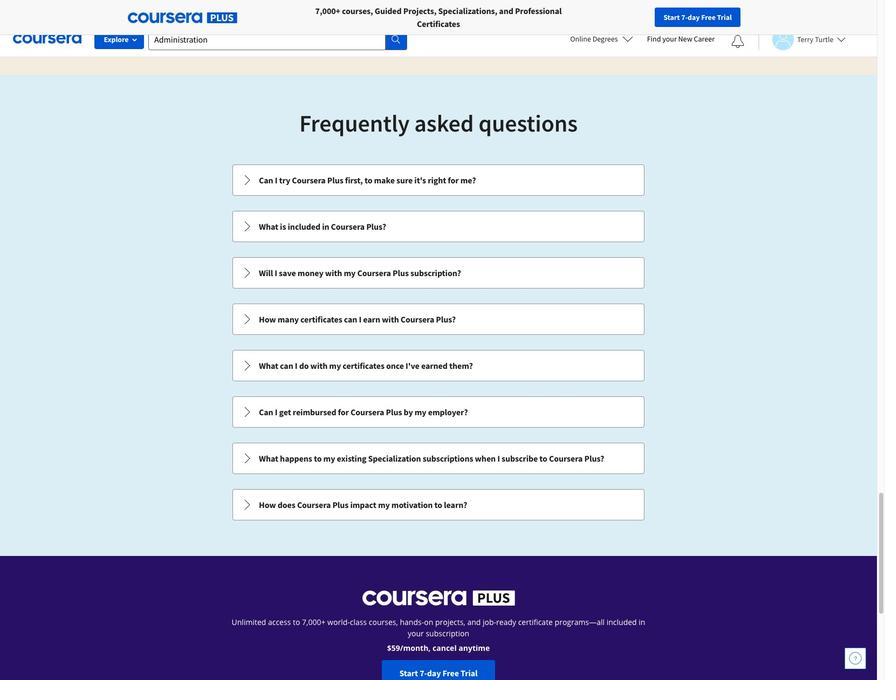 Task type: describe. For each thing, give the bounding box(es) containing it.
included inside unlimited access to 7,000+ world-class courses, hands-on projects, and job-ready certificate programs—all included in your subscription
[[607, 617, 637, 627]]

sure
[[396, 175, 413, 186]]

day for right start 7-day free trial button
[[688, 12, 700, 22]]

will i save money with my coursera plus subscription? button
[[233, 258, 644, 288]]

my for coursera
[[344, 268, 356, 278]]

0 vertical spatial plus?
[[366, 221, 386, 232]]

ready
[[496, 617, 516, 627]]

explore
[[104, 35, 129, 44]]

my for motivation
[[378, 499, 390, 510]]

employer?
[[428, 407, 468, 417]]

trial for right start 7-day free trial button
[[717, 12, 732, 22]]

on
[[424, 617, 433, 627]]

to right "subscribe"
[[540, 453, 547, 464]]

7,000+ inside unlimited access to 7,000+ world-class courses, hands-on projects, and job-ready certificate programs—all included in your subscription
[[302, 617, 326, 627]]

me?
[[460, 175, 476, 186]]

$59 /month, cancel anytime
[[387, 643, 490, 653]]

terry turtle button
[[758, 28, 846, 50]]

for link
[[228, 0, 299, 22]]

7,000+ courses, guided projects, specializations, and professional certificates
[[315, 5, 562, 29]]

what can i do with my certificates once i've earned them? button
[[233, 351, 644, 381]]

your inside find your new career link
[[662, 34, 677, 44]]

trial for start 7-day free trial button to the bottom
[[461, 668, 478, 679]]

/month,
[[400, 643, 431, 653]]

for for for
[[233, 5, 245, 16]]

certificates inside "dropdown button"
[[343, 360, 385, 371]]

is
[[280, 221, 286, 232]]

free for start 7-day free trial button to the bottom
[[443, 668, 459, 679]]

start for right start 7-day free trial button
[[664, 12, 680, 22]]

coursera inside can i get reimbursed for coursera plus by my employer? dropdown button
[[351, 407, 384, 417]]

1 horizontal spatial start 7-day free trial
[[664, 12, 732, 22]]

does
[[278, 499, 295, 510]]

projects,
[[435, 617, 465, 627]]

1 vertical spatial with
[[382, 314, 399, 325]]

how many certificates can i earn with coursera plus?
[[259, 314, 456, 325]]

impact
[[350, 499, 376, 510]]

unlimited
[[232, 617, 266, 627]]

my inside what happens to my existing specialization subscriptions when i subscribe to coursera plus? dropdown button
[[323, 453, 335, 464]]

my inside can i get reimbursed for coursera plus by my employer? dropdown button
[[415, 407, 426, 417]]

with for certificates
[[310, 360, 328, 371]]

earned
[[421, 360, 448, 371]]

courses, inside unlimited access to 7,000+ world-class courses, hands-on projects, and job-ready certificate programs—all included in your subscription
[[369, 617, 398, 627]]

how does coursera plus impact my motivation to learn? button
[[233, 490, 644, 520]]

earn
[[363, 314, 380, 325]]

anytime
[[459, 643, 490, 653]]

it's
[[414, 175, 426, 186]]

happens
[[280, 453, 312, 464]]

day for start 7-day free trial button to the bottom
[[427, 668, 441, 679]]

explore button
[[94, 30, 144, 49]]

1 horizontal spatial plus?
[[436, 314, 456, 325]]

turtle
[[815, 34, 834, 44]]

and inside '7,000+ courses, guided projects, specializations, and professional certificates'
[[499, 5, 513, 16]]

coursera inside will i save money with my coursera plus subscription? dropdown button
[[357, 268, 391, 278]]

start for start 7-day free trial button to the bottom
[[399, 668, 418, 679]]

coursera plus image for courses,
[[128, 12, 237, 23]]

subscription?
[[410, 268, 461, 278]]

help center image
[[849, 652, 862, 665]]

0 horizontal spatial start 7-day free trial
[[399, 668, 478, 679]]

will
[[259, 268, 273, 278]]

terry turtle
[[797, 34, 834, 44]]

can i try coursera plus first, to make sure it's right for me?
[[259, 175, 476, 186]]

certificate
[[518, 617, 553, 627]]

plus inside can i get reimbursed for coursera plus by my employer? dropdown button
[[386, 407, 402, 417]]

i inside what can i do with my certificates once i've earned them? "dropdown button"
[[295, 360, 297, 371]]

world-
[[327, 617, 350, 627]]

i inside how many certificates can i earn with coursera plus? dropdown button
[[359, 314, 361, 325]]

in inside dropdown button
[[322, 221, 329, 232]]

subscriptions
[[423, 453, 473, 464]]

can i try coursera plus first, to make sure it's right for me? button
[[233, 165, 644, 195]]

7,000+ inside '7,000+ courses, guided projects, specializations, and professional certificates'
[[315, 5, 340, 16]]

to right happens
[[314, 453, 322, 464]]

try
[[279, 175, 290, 186]]

certificates
[[417, 18, 460, 29]]

in inside unlimited access to 7,000+ world-class courses, hands-on projects, and job-ready certificate programs—all included in your subscription
[[639, 617, 645, 627]]

specialization
[[368, 453, 421, 464]]

when
[[475, 453, 496, 464]]

access
[[268, 617, 291, 627]]

questions
[[479, 108, 578, 138]]

with for coursera
[[325, 268, 342, 278]]

coursera inside how does coursera plus impact my motivation to learn? dropdown button
[[297, 499, 331, 510]]

online
[[570, 34, 591, 44]]

coursera image
[[13, 30, 81, 48]]

0 horizontal spatial for
[[338, 407, 349, 417]]

and inside unlimited access to 7,000+ world-class courses, hands-on projects, and job-ready certificate programs—all included in your subscription
[[467, 617, 481, 627]]

courses, inside '7,000+ courses, guided projects, specializations, and professional certificates'
[[342, 5, 373, 16]]

coursera inside how many certificates can i earn with coursera plus? dropdown button
[[401, 314, 434, 325]]

universities
[[173, 5, 215, 16]]

asked
[[414, 108, 474, 138]]

businesses link
[[85, 0, 147, 22]]

professional
[[515, 5, 562, 16]]



Task type: locate. For each thing, give the bounding box(es) containing it.
how left does
[[259, 499, 276, 510]]

1 horizontal spatial trial
[[717, 12, 732, 22]]

certificates inside dropdown button
[[300, 314, 342, 325]]

with inside "dropdown button"
[[310, 360, 328, 371]]

how inside how many certificates can i earn with coursera plus? dropdown button
[[259, 314, 276, 325]]

1 vertical spatial what
[[259, 360, 278, 371]]

can inside the can i try coursera plus first, to make sure it's right for me? dropdown button
[[259, 175, 273, 186]]

0 vertical spatial in
[[322, 221, 329, 232]]

your
[[662, 34, 677, 44], [408, 628, 424, 639]]

what left is
[[259, 221, 278, 232]]

1 what from the top
[[259, 221, 278, 232]]

frequently asked questions
[[299, 108, 578, 138]]

trial down "anytime" on the right
[[461, 668, 478, 679]]

7-
[[681, 12, 688, 22], [420, 668, 427, 679]]

0 horizontal spatial coursera plus image
[[128, 12, 237, 23]]

0 horizontal spatial in
[[322, 221, 329, 232]]

None search field
[[148, 28, 407, 50]]

my for certificates
[[329, 360, 341, 371]]

can left try
[[259, 175, 273, 186]]

1 vertical spatial trial
[[461, 668, 478, 679]]

0 vertical spatial certificates
[[300, 314, 342, 325]]

coursera right try
[[292, 175, 326, 186]]

with
[[325, 268, 342, 278], [382, 314, 399, 325], [310, 360, 328, 371]]

1 vertical spatial courses,
[[369, 617, 398, 627]]

start 7-day free trial up career
[[664, 12, 732, 22]]

1 horizontal spatial can
[[344, 314, 357, 325]]

what left do
[[259, 360, 278, 371]]

1 horizontal spatial free
[[701, 12, 716, 22]]

1 horizontal spatial in
[[639, 617, 645, 627]]

certificates left once
[[343, 360, 385, 371]]

1 can from the top
[[259, 175, 273, 186]]

day down the $59 /month, cancel anytime
[[427, 668, 441, 679]]

1 horizontal spatial start 7-day free trial button
[[655, 8, 741, 27]]

1 vertical spatial can
[[259, 407, 273, 417]]

trial up show notifications image
[[717, 12, 732, 22]]

0 horizontal spatial certificates
[[300, 314, 342, 325]]

1 vertical spatial coursera plus image
[[362, 591, 515, 606]]

1 vertical spatial 7-
[[420, 668, 427, 679]]

2 vertical spatial what
[[259, 453, 278, 464]]

i left try
[[275, 175, 277, 186]]

new
[[678, 34, 692, 44]]

what inside what can i do with my certificates once i've earned them? "dropdown button"
[[259, 360, 278, 371]]

plus inside how does coursera plus impact my motivation to learn? dropdown button
[[332, 499, 349, 510]]

can left do
[[280, 360, 293, 371]]

coursera inside what happens to my existing specialization subscriptions when i subscribe to coursera plus? dropdown button
[[549, 453, 583, 464]]

1 vertical spatial plus?
[[436, 314, 456, 325]]

programs—all
[[555, 617, 605, 627]]

i inside can i get reimbursed for coursera plus by my employer? dropdown button
[[275, 407, 277, 417]]

coursera down first,
[[331, 221, 365, 232]]

i inside what happens to my existing specialization subscriptions when i subscribe to coursera plus? dropdown button
[[497, 453, 500, 464]]

specializations,
[[438, 5, 497, 16]]

how inside how does coursera plus impact my motivation to learn? dropdown button
[[259, 499, 276, 510]]

my right by
[[415, 407, 426, 417]]

0 vertical spatial trial
[[717, 12, 732, 22]]

plus left impact
[[332, 499, 349, 510]]

1 horizontal spatial coursera plus image
[[362, 591, 515, 606]]

to inside unlimited access to 7,000+ world-class courses, hands-on projects, and job-ready certificate programs—all included in your subscription
[[293, 617, 300, 627]]

certificates
[[300, 314, 342, 325], [343, 360, 385, 371]]

to right the access
[[293, 617, 300, 627]]

0 horizontal spatial free
[[443, 668, 459, 679]]

courses,
[[342, 5, 373, 16], [369, 617, 398, 627]]

0 horizontal spatial plus?
[[366, 221, 386, 232]]

and left professional at the top right of page
[[499, 5, 513, 16]]

courses, right 'class' on the left bottom of page
[[369, 617, 398, 627]]

1 horizontal spatial start
[[664, 12, 680, 22]]

1 vertical spatial day
[[427, 668, 441, 679]]

7- for start 7-day free trial button to the bottom
[[420, 668, 427, 679]]

with right do
[[310, 360, 328, 371]]

your inside unlimited access to 7,000+ world-class courses, hands-on projects, and job-ready certificate programs—all included in your subscription
[[408, 628, 424, 639]]

coursera left by
[[351, 407, 384, 417]]

for universities
[[160, 5, 215, 16]]

2 horizontal spatial plus?
[[584, 453, 604, 464]]

plus inside will i save money with my coursera plus subscription? dropdown button
[[393, 268, 409, 278]]

1 horizontal spatial certificates
[[343, 360, 385, 371]]

7,000+
[[315, 5, 340, 16], [302, 617, 326, 627]]

0 horizontal spatial start
[[399, 668, 418, 679]]

how left many on the left top of page
[[259, 314, 276, 325]]

what for what can i do with my certificates once i've earned them?
[[259, 360, 278, 371]]

1 horizontal spatial day
[[688, 12, 700, 22]]

1 vertical spatial 7,000+
[[302, 617, 326, 627]]

i left do
[[295, 360, 297, 371]]

0 horizontal spatial your
[[408, 628, 424, 639]]

them?
[[449, 360, 473, 371]]

free for right start 7-day free trial button
[[701, 12, 716, 22]]

show notifications image
[[731, 35, 744, 48]]

what
[[259, 221, 278, 232], [259, 360, 278, 371], [259, 453, 278, 464]]

coursera inside the can i try coursera plus first, to make sure it's right for me? dropdown button
[[292, 175, 326, 186]]

i inside will i save money with my coursera plus subscription? dropdown button
[[275, 268, 277, 278]]

1 vertical spatial free
[[443, 668, 459, 679]]

how does coursera plus impact my motivation to learn?
[[259, 499, 467, 510]]

make
[[374, 175, 395, 186]]

my inside will i save money with my coursera plus subscription? dropdown button
[[344, 268, 356, 278]]

can i get reimbursed for coursera plus by my employer? button
[[233, 397, 644, 427]]

can inside "dropdown button"
[[280, 360, 293, 371]]

how for how does coursera plus impact my motivation to learn?
[[259, 499, 276, 510]]

0 horizontal spatial and
[[467, 617, 481, 627]]

coursera inside what is included in coursera plus? dropdown button
[[331, 221, 365, 232]]

0 horizontal spatial start 7-day free trial button
[[382, 660, 495, 680]]

1 vertical spatial can
[[280, 360, 293, 371]]

and
[[499, 5, 513, 16], [467, 617, 481, 627]]

find your new career
[[647, 34, 715, 44]]

with right money
[[325, 268, 342, 278]]

1 vertical spatial in
[[639, 617, 645, 627]]

coursera right does
[[297, 499, 331, 510]]

plus inside the can i try coursera plus first, to make sure it's right for me? dropdown button
[[327, 175, 343, 186]]

0 vertical spatial and
[[499, 5, 513, 16]]

2 vertical spatial with
[[310, 360, 328, 371]]

what for what happens to my existing specialization subscriptions when i subscribe to coursera plus?
[[259, 453, 278, 464]]

online degrees
[[570, 34, 618, 44]]

2 can from the top
[[259, 407, 273, 417]]

0 vertical spatial included
[[288, 221, 320, 232]]

save
[[279, 268, 296, 278]]

i left get at bottom
[[275, 407, 277, 417]]

can for can i get reimbursed for coursera plus by my employer?
[[259, 407, 273, 417]]

i left the 'earn'
[[359, 314, 361, 325]]

your down hands-
[[408, 628, 424, 639]]

existing
[[337, 453, 366, 464]]

can left get at bottom
[[259, 407, 273, 417]]

to right first,
[[365, 175, 372, 186]]

in
[[322, 221, 329, 232], [639, 617, 645, 627]]

0 vertical spatial start
[[664, 12, 680, 22]]

projects,
[[403, 5, 437, 16]]

list containing can i try coursera plus first, to make sure it's right for me?
[[231, 163, 646, 522]]

7- up 'new' in the top right of the page
[[681, 12, 688, 22]]

online degrees button
[[562, 27, 642, 51]]

what inside what is included in coursera plus? dropdown button
[[259, 221, 278, 232]]

what is included in coursera plus?
[[259, 221, 386, 232]]

right
[[428, 175, 446, 186]]

money
[[298, 268, 323, 278]]

for left universities
[[160, 5, 171, 16]]

1 vertical spatial and
[[467, 617, 481, 627]]

1 horizontal spatial for
[[233, 5, 245, 16]]

included inside what is included in coursera plus? dropdown button
[[288, 221, 320, 232]]

banner navigation
[[9, 0, 303, 30]]

can left the 'earn'
[[344, 314, 357, 325]]

for for for universities
[[160, 5, 171, 16]]

start
[[664, 12, 680, 22], [399, 668, 418, 679]]

to
[[365, 175, 372, 186], [314, 453, 322, 464], [540, 453, 547, 464], [434, 499, 442, 510], [293, 617, 300, 627]]

find your new career link
[[642, 32, 720, 46]]

unlimited access to 7,000+ world-class courses, hands-on projects, and job-ready certificate programs—all included in your subscription
[[232, 617, 645, 639]]

1 horizontal spatial for
[[448, 175, 459, 186]]

will i save money with my coursera plus subscription?
[[259, 268, 461, 278]]

2 for from the left
[[233, 5, 245, 16]]

career
[[694, 34, 715, 44]]

free up career
[[701, 12, 716, 22]]

start up find your new career
[[664, 12, 680, 22]]

learn?
[[444, 499, 467, 510]]

find
[[647, 34, 661, 44]]

0 horizontal spatial for
[[160, 5, 171, 16]]

my
[[344, 268, 356, 278], [329, 360, 341, 371], [415, 407, 426, 417], [323, 453, 335, 464], [378, 499, 390, 510]]

0 vertical spatial what
[[259, 221, 278, 232]]

what left happens
[[259, 453, 278, 464]]

i
[[275, 175, 277, 186], [275, 268, 277, 278], [359, 314, 361, 325], [295, 360, 297, 371], [275, 407, 277, 417], [497, 453, 500, 464]]

i right the when
[[497, 453, 500, 464]]

0 vertical spatial for
[[448, 175, 459, 186]]

included right is
[[288, 221, 320, 232]]

how many certificates can i earn with coursera plus? button
[[233, 304, 644, 334]]

0 horizontal spatial can
[[280, 360, 293, 371]]

can inside dropdown button
[[344, 314, 357, 325]]

0 vertical spatial coursera plus image
[[128, 12, 237, 23]]

free down cancel
[[443, 668, 459, 679]]

day up 'new' in the top right of the page
[[688, 12, 700, 22]]

0 vertical spatial free
[[701, 12, 716, 22]]

2 vertical spatial plus?
[[584, 453, 604, 464]]

job-
[[483, 617, 496, 627]]

can i get reimbursed for coursera plus by my employer?
[[259, 407, 468, 417]]

list
[[231, 163, 646, 522]]

1 vertical spatial start 7-day free trial button
[[382, 660, 495, 680]]

0 vertical spatial courses,
[[342, 5, 373, 16]]

guided
[[375, 5, 402, 16]]

and left 'job-'
[[467, 617, 481, 627]]

to left learn?
[[434, 499, 442, 510]]

1 vertical spatial start 7-day free trial
[[399, 668, 478, 679]]

what is included in coursera plus? button
[[233, 211, 644, 242]]

for left me?
[[448, 175, 459, 186]]

i right will
[[275, 268, 277, 278]]

can inside can i get reimbursed for coursera plus by my employer? dropdown button
[[259, 407, 273, 417]]

1 horizontal spatial and
[[499, 5, 513, 16]]

0 vertical spatial day
[[688, 12, 700, 22]]

0 vertical spatial can
[[259, 175, 273, 186]]

What do you want to learn? text field
[[148, 28, 386, 50]]

1 vertical spatial included
[[607, 617, 637, 627]]

start 7-day free trial button up career
[[655, 8, 741, 27]]

my right do
[[329, 360, 341, 371]]

class
[[350, 617, 367, 627]]

1 horizontal spatial included
[[607, 617, 637, 627]]

what can i do with my certificates once i've earned them?
[[259, 360, 473, 371]]

1 for from the left
[[160, 5, 171, 16]]

by
[[404, 407, 413, 417]]

0 horizontal spatial 7-
[[420, 668, 427, 679]]

1 vertical spatial start
[[399, 668, 418, 679]]

coursera plus image
[[128, 12, 237, 23], [362, 591, 515, 606]]

for inside "link"
[[233, 5, 245, 16]]

first,
[[345, 175, 363, 186]]

1 vertical spatial how
[[259, 499, 276, 510]]

do
[[299, 360, 309, 371]]

plus left first,
[[327, 175, 343, 186]]

1 horizontal spatial your
[[662, 34, 677, 44]]

0 vertical spatial start 7-day free trial button
[[655, 8, 741, 27]]

get
[[279, 407, 291, 417]]

2 how from the top
[[259, 499, 276, 510]]

for up what do you want to learn? text field
[[233, 5, 245, 16]]

0 vertical spatial 7-
[[681, 12, 688, 22]]

subscribe
[[502, 453, 538, 464]]

what happens to my existing specialization subscriptions when i subscribe to coursera plus? button
[[233, 443, 644, 474]]

certificates right many on the left top of page
[[300, 314, 342, 325]]

7- down /month,
[[420, 668, 427, 679]]

0 vertical spatial start 7-day free trial
[[664, 12, 732, 22]]

what happens to my existing specialization subscriptions when i subscribe to coursera plus?
[[259, 453, 604, 464]]

coursera up the 'earn'
[[357, 268, 391, 278]]

coursera right "subscribe"
[[549, 453, 583, 464]]

hands-
[[400, 617, 424, 627]]

1 how from the top
[[259, 314, 276, 325]]

courses, left guided
[[342, 5, 373, 16]]

my left existing
[[323, 453, 335, 464]]

reimbursed
[[293, 407, 336, 417]]

my right money
[[344, 268, 356, 278]]

for right the reimbursed
[[338, 407, 349, 417]]

terry
[[797, 34, 813, 44]]

i've
[[406, 360, 420, 371]]

0 vertical spatial your
[[662, 34, 677, 44]]

how for how many certificates can i earn with coursera plus?
[[259, 314, 276, 325]]

1 vertical spatial for
[[338, 407, 349, 417]]

how
[[259, 314, 276, 325], [259, 499, 276, 510]]

0 vertical spatial 7,000+
[[315, 5, 340, 16]]

start down /month,
[[399, 668, 418, 679]]

start 7-day free trial button down the $59 /month, cancel anytime
[[382, 660, 495, 680]]

businesses
[[101, 5, 142, 16]]

what for what is included in coursera plus?
[[259, 221, 278, 232]]

degrees
[[593, 34, 618, 44]]

i inside the can i try coursera plus first, to make sure it's right for me? dropdown button
[[275, 175, 277, 186]]

subscription
[[426, 628, 469, 639]]

your right find
[[662, 34, 677, 44]]

coursera plus image for access
[[362, 591, 515, 606]]

my inside what can i do with my certificates once i've earned them? "dropdown button"
[[329, 360, 341, 371]]

included
[[288, 221, 320, 232], [607, 617, 637, 627]]

1 vertical spatial certificates
[[343, 360, 385, 371]]

0 horizontal spatial trial
[[461, 668, 478, 679]]

0 vertical spatial how
[[259, 314, 276, 325]]

motivation
[[392, 499, 433, 510]]

coursera
[[292, 175, 326, 186], [331, 221, 365, 232], [357, 268, 391, 278], [401, 314, 434, 325], [351, 407, 384, 417], [549, 453, 583, 464], [297, 499, 331, 510]]

start 7-day free trial button
[[655, 8, 741, 27], [382, 660, 495, 680]]

0 horizontal spatial included
[[288, 221, 320, 232]]

0 vertical spatial with
[[325, 268, 342, 278]]

3 what from the top
[[259, 453, 278, 464]]

my right impact
[[378, 499, 390, 510]]

what inside what happens to my existing specialization subscriptions when i subscribe to coursera plus? dropdown button
[[259, 453, 278, 464]]

plus left by
[[386, 407, 402, 417]]

can for can i try coursera plus first, to make sure it's right for me?
[[259, 175, 273, 186]]

2 what from the top
[[259, 360, 278, 371]]

plus left subscription?
[[393, 268, 409, 278]]

$59
[[387, 643, 400, 653]]

frequently
[[299, 108, 410, 138]]

1 horizontal spatial 7-
[[681, 12, 688, 22]]

0 horizontal spatial day
[[427, 668, 441, 679]]

with right the 'earn'
[[382, 314, 399, 325]]

start 7-day free trial down the $59 /month, cancel anytime
[[399, 668, 478, 679]]

start 7-day free trial
[[664, 12, 732, 22], [399, 668, 478, 679]]

coursera right the 'earn'
[[401, 314, 434, 325]]

1 vertical spatial your
[[408, 628, 424, 639]]

cancel
[[433, 643, 457, 653]]

day
[[688, 12, 700, 22], [427, 668, 441, 679]]

many
[[278, 314, 299, 325]]

free
[[701, 12, 716, 22], [443, 668, 459, 679]]

0 vertical spatial can
[[344, 314, 357, 325]]

my inside how does coursera plus impact my motivation to learn? dropdown button
[[378, 499, 390, 510]]

once
[[386, 360, 404, 371]]

included right programs—all
[[607, 617, 637, 627]]

7- for right start 7-day free trial button
[[681, 12, 688, 22]]

can
[[344, 314, 357, 325], [280, 360, 293, 371]]

plus?
[[366, 221, 386, 232], [436, 314, 456, 325], [584, 453, 604, 464]]



Task type: vqa. For each thing, say whether or not it's contained in the screenshot.
Can I Get Reimbursed For Coursera Plus By My Employer?
yes



